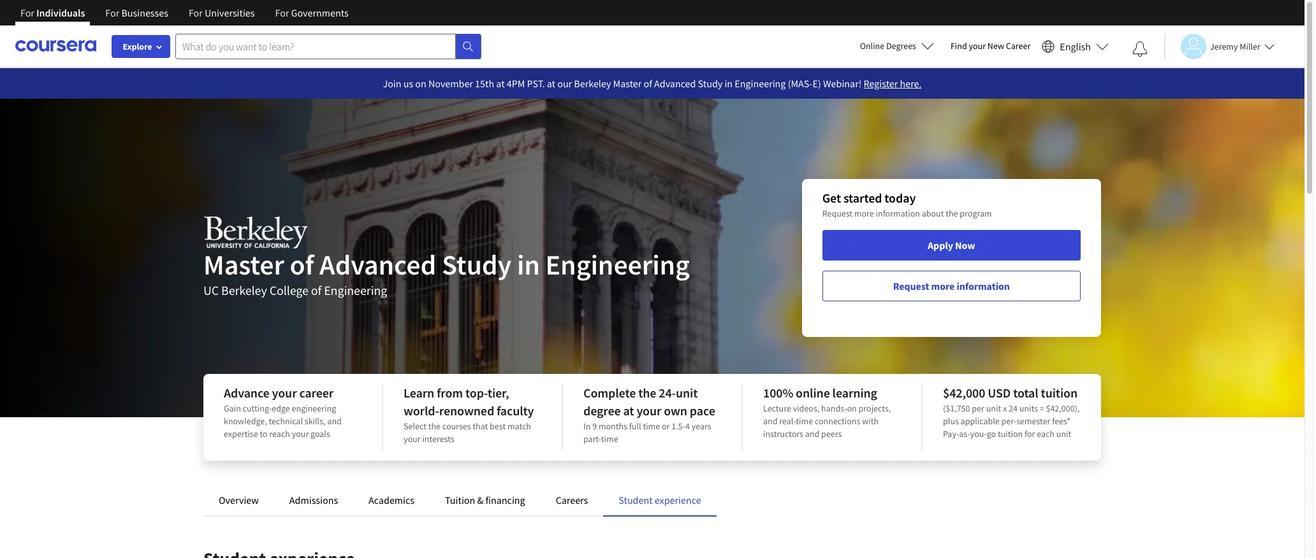 Task type: describe. For each thing, give the bounding box(es) containing it.
usd
[[988, 385, 1011, 401]]

your right 'find' at the right top of the page
[[969, 40, 986, 52]]

from
[[437, 385, 463, 401]]

tuition
[[445, 494, 475, 507]]

1 vertical spatial unit
[[987, 403, 1002, 415]]

projects,
[[859, 403, 891, 415]]

explore
[[123, 41, 152, 52]]

or
[[662, 421, 670, 433]]

complete the 24-unit degree at your own pace in 9 months full time or 1.5-4 years part-time
[[584, 385, 716, 445]]

banner navigation
[[10, 0, 359, 35]]

2 vertical spatial unit
[[1057, 429, 1072, 440]]

at for complete
[[624, 403, 634, 419]]

the inside get started today request more information about the program
[[946, 208, 959, 219]]

student experience
[[619, 494, 702, 507]]

admissions link
[[290, 494, 338, 507]]

for
[[1025, 429, 1036, 440]]

advance your career gain cutting-edge engineering knowledge, technical skills, and expertise to reach your goals
[[224, 385, 342, 440]]

4pm
[[507, 77, 525, 90]]

more inside get started today request more information about the program
[[855, 208, 875, 219]]

pace
[[690, 403, 716, 419]]

&
[[478, 494, 484, 507]]

financing
[[486, 494, 525, 507]]

videos,
[[793, 403, 820, 415]]

9
[[593, 421, 597, 433]]

study inside master of advanced study in engineering uc berkeley college of engineering
[[442, 248, 512, 283]]

$42,000 usd total tuition ($1,750 per unit  x  24 units = $42,000), plus applicable per-semester fees* pay-as-you-go tuition for each unit
[[944, 385, 1080, 440]]

renowned
[[439, 403, 494, 419]]

your down technical
[[292, 429, 309, 440]]

0 vertical spatial advanced
[[655, 77, 696, 90]]

unit inside complete the 24-unit degree at your own pace in 9 months full time or 1.5-4 years part-time
[[676, 385, 698, 401]]

go
[[987, 429, 997, 440]]

courses
[[443, 421, 471, 433]]

in
[[584, 421, 591, 433]]

our
[[558, 77, 572, 90]]

register here. link
[[864, 77, 922, 90]]

more inside button
[[932, 280, 955, 293]]

online
[[860, 40, 885, 52]]

request more information
[[894, 280, 1010, 293]]

months
[[599, 421, 628, 433]]

each
[[1038, 429, 1055, 440]]

0 horizontal spatial on
[[416, 77, 427, 90]]

learning
[[833, 385, 878, 401]]

expertise
[[224, 429, 258, 440]]

as-
[[960, 429, 971, 440]]

for for governments
[[275, 6, 289, 19]]

jeremy miller
[[1211, 41, 1261, 52]]

degrees
[[887, 40, 917, 52]]

request inside button
[[894, 280, 930, 293]]

x
[[1004, 403, 1008, 415]]

individuals
[[36, 6, 85, 19]]

($1,750
[[944, 403, 971, 415]]

lecture
[[764, 403, 792, 415]]

instructors
[[764, 429, 804, 440]]

for individuals
[[20, 6, 85, 19]]

cutting-
[[243, 403, 272, 415]]

overview
[[219, 494, 259, 507]]

select
[[404, 421, 427, 433]]

goals
[[311, 429, 330, 440]]

gain
[[224, 403, 241, 415]]

own
[[664, 403, 688, 419]]

per
[[973, 403, 985, 415]]

for governments
[[275, 6, 349, 19]]

webinar!
[[824, 77, 862, 90]]

world-
[[404, 403, 439, 419]]

experience
[[655, 494, 702, 507]]

2 horizontal spatial and
[[806, 429, 820, 440]]

us
[[404, 77, 414, 90]]

now
[[956, 239, 976, 252]]

0 vertical spatial in
[[725, 77, 733, 90]]

uc berkeley college of engineering logo image
[[204, 217, 309, 249]]

english
[[1061, 40, 1092, 53]]

knowledge,
[[224, 416, 267, 427]]

100% online learning lecture videos, hands-on projects, and real-time connections with instructors and peers
[[764, 385, 891, 440]]

peers
[[822, 429, 842, 440]]

apply
[[928, 239, 954, 252]]

1 horizontal spatial and
[[764, 416, 778, 427]]

online
[[796, 385, 830, 401]]

0 vertical spatial tuition
[[1042, 385, 1078, 401]]

join us on november 15th at 4pm pst. at our berkeley master of advanced study in engineering (mas-e) webinar! register here.
[[383, 77, 922, 90]]

semester
[[1017, 416, 1051, 427]]

governments
[[291, 6, 349, 19]]

total
[[1014, 385, 1039, 401]]

college
[[270, 283, 309, 299]]

fees*
[[1053, 416, 1071, 427]]

join
[[383, 77, 402, 90]]

to
[[260, 429, 268, 440]]

learn from top-tier, world-renowned faculty select the courses that best match your interests
[[404, 385, 534, 445]]

(mas-
[[788, 77, 813, 90]]

with
[[863, 416, 879, 427]]

15th
[[475, 77, 495, 90]]

0 horizontal spatial time
[[602, 434, 619, 445]]



Task type: locate. For each thing, give the bounding box(es) containing it.
4
[[686, 421, 690, 433]]

for
[[20, 6, 34, 19], [105, 6, 119, 19], [189, 6, 203, 19], [275, 6, 289, 19]]

banner background image
[[0, 99, 1305, 418]]

1.5-
[[672, 421, 686, 433]]

reach
[[269, 429, 290, 440]]

part-
[[584, 434, 602, 445]]

0 horizontal spatial engineering
[[324, 283, 387, 299]]

24-
[[659, 385, 676, 401]]

$42,000),
[[1047, 403, 1080, 415]]

unit down fees*
[[1057, 429, 1072, 440]]

1 horizontal spatial tuition
[[1042, 385, 1078, 401]]

for universities
[[189, 6, 255, 19]]

1 vertical spatial master
[[204, 248, 284, 283]]

on right us
[[416, 77, 427, 90]]

jeremy
[[1211, 41, 1239, 52]]

at left our
[[547, 77, 556, 90]]

today
[[885, 190, 916, 206]]

match
[[508, 421, 531, 433]]

1 horizontal spatial request
[[894, 280, 930, 293]]

0 vertical spatial unit
[[676, 385, 698, 401]]

and down lecture
[[764, 416, 778, 427]]

your
[[969, 40, 986, 52], [272, 385, 297, 401], [637, 403, 662, 419], [292, 429, 309, 440], [404, 434, 421, 445]]

your inside complete the 24-unit degree at your own pace in 9 months full time or 1.5-4 years part-time
[[637, 403, 662, 419]]

best
[[490, 421, 506, 433]]

explore button
[[112, 35, 170, 58]]

tuition down per- at right bottom
[[998, 429, 1023, 440]]

for left businesses
[[105, 6, 119, 19]]

for left "universities"
[[189, 6, 203, 19]]

find
[[951, 40, 968, 52]]

time
[[796, 416, 814, 427], [643, 421, 660, 433], [602, 434, 619, 445]]

new
[[988, 40, 1005, 52]]

career
[[1007, 40, 1031, 52]]

1 vertical spatial in
[[517, 248, 540, 283]]

the right about
[[946, 208, 959, 219]]

miller
[[1240, 41, 1261, 52]]

more down apply
[[932, 280, 955, 293]]

faculty
[[497, 403, 534, 419]]

online degrees button
[[850, 32, 945, 60]]

0 horizontal spatial at
[[497, 77, 505, 90]]

time down videos,
[[796, 416, 814, 427]]

0 horizontal spatial tuition
[[998, 429, 1023, 440]]

4 for from the left
[[275, 6, 289, 19]]

request
[[823, 208, 853, 219], [894, 280, 930, 293]]

0 horizontal spatial master
[[204, 248, 284, 283]]

information inside get started today request more information about the program
[[876, 208, 921, 219]]

1 vertical spatial the
[[639, 385, 657, 401]]

0 horizontal spatial information
[[876, 208, 921, 219]]

your down select
[[404, 434, 421, 445]]

you-
[[971, 429, 987, 440]]

1 vertical spatial tuition
[[998, 429, 1023, 440]]

time down months
[[602, 434, 619, 445]]

0 horizontal spatial in
[[517, 248, 540, 283]]

1 vertical spatial request
[[894, 280, 930, 293]]

0 horizontal spatial the
[[429, 421, 441, 433]]

full
[[630, 421, 642, 433]]

$42,000
[[944, 385, 986, 401]]

show notifications image
[[1133, 41, 1148, 57]]

1 horizontal spatial engineering
[[546, 248, 690, 283]]

master of advanced study in engineering uc berkeley college of engineering
[[204, 248, 690, 299]]

tuition & financing link
[[445, 494, 525, 507]]

request down get
[[823, 208, 853, 219]]

0 vertical spatial berkeley
[[574, 77, 611, 90]]

1 horizontal spatial on
[[848, 403, 857, 415]]

information inside button
[[957, 280, 1010, 293]]

uc
[[204, 283, 219, 299]]

for left governments
[[275, 6, 289, 19]]

about
[[922, 208, 945, 219]]

2 horizontal spatial at
[[624, 403, 634, 419]]

register
[[864, 77, 899, 90]]

your inside learn from top-tier, world-renowned faculty select the courses that best match your interests
[[404, 434, 421, 445]]

0 horizontal spatial advanced
[[320, 248, 437, 283]]

information down "today"
[[876, 208, 921, 219]]

businesses
[[121, 6, 168, 19]]

2 vertical spatial the
[[429, 421, 441, 433]]

1 vertical spatial more
[[932, 280, 955, 293]]

0 horizontal spatial unit
[[676, 385, 698, 401]]

0 vertical spatial more
[[855, 208, 875, 219]]

more down 'started'
[[855, 208, 875, 219]]

for for universities
[[189, 6, 203, 19]]

hands-
[[822, 403, 848, 415]]

None search field
[[175, 33, 482, 59]]

degree
[[584, 403, 621, 419]]

unit left x
[[987, 403, 1002, 415]]

more
[[855, 208, 875, 219], [932, 280, 955, 293]]

1 horizontal spatial advanced
[[655, 77, 696, 90]]

technical
[[269, 416, 303, 427]]

1 horizontal spatial study
[[698, 77, 723, 90]]

at left 4pm
[[497, 77, 505, 90]]

request inside get started today request more information about the program
[[823, 208, 853, 219]]

learn
[[404, 385, 435, 401]]

berkeley inside master of advanced study in engineering uc berkeley college of engineering
[[221, 283, 267, 299]]

on down "learning"
[[848, 403, 857, 415]]

advanced inside master of advanced study in engineering uc berkeley college of engineering
[[320, 248, 437, 283]]

plus
[[944, 416, 959, 427]]

0 horizontal spatial berkeley
[[221, 283, 267, 299]]

1 horizontal spatial unit
[[987, 403, 1002, 415]]

0 vertical spatial on
[[416, 77, 427, 90]]

in inside master of advanced study in engineering uc berkeley college of engineering
[[517, 248, 540, 283]]

november
[[429, 77, 473, 90]]

information
[[876, 208, 921, 219], [957, 280, 1010, 293]]

tier,
[[488, 385, 509, 401]]

the up interests on the left bottom
[[429, 421, 441, 433]]

100%
[[764, 385, 794, 401]]

1 horizontal spatial information
[[957, 280, 1010, 293]]

the left 24-
[[639, 385, 657, 401]]

engineering
[[292, 403, 336, 415]]

2 horizontal spatial unit
[[1057, 429, 1072, 440]]

information down now
[[957, 280, 1010, 293]]

request more information button
[[823, 271, 1081, 302]]

1 horizontal spatial master
[[613, 77, 642, 90]]

1 horizontal spatial more
[[932, 280, 955, 293]]

0 vertical spatial information
[[876, 208, 921, 219]]

0 horizontal spatial study
[[442, 248, 512, 283]]

0 horizontal spatial more
[[855, 208, 875, 219]]

for left the individuals
[[20, 6, 34, 19]]

for businesses
[[105, 6, 168, 19]]

pst.
[[527, 77, 545, 90]]

2 for from the left
[[105, 6, 119, 19]]

get started today request more information about the program
[[823, 190, 993, 219]]

at inside complete the 24-unit degree at your own pace in 9 months full time or 1.5-4 years part-time
[[624, 403, 634, 419]]

What do you want to learn? text field
[[175, 33, 456, 59]]

on inside '100% online learning lecture videos, hands-on projects, and real-time connections with instructors and peers'
[[848, 403, 857, 415]]

=
[[1040, 403, 1045, 415]]

student experience link
[[619, 494, 702, 507]]

master inside master of advanced study in engineering uc berkeley college of engineering
[[204, 248, 284, 283]]

years
[[692, 421, 712, 433]]

that
[[473, 421, 488, 433]]

overview link
[[219, 494, 259, 507]]

your up edge
[[272, 385, 297, 401]]

coursera image
[[15, 36, 96, 56]]

for for individuals
[[20, 6, 34, 19]]

1 for from the left
[[20, 6, 34, 19]]

and left 'peers' at bottom
[[806, 429, 820, 440]]

at up full
[[624, 403, 634, 419]]

1 vertical spatial berkeley
[[221, 283, 267, 299]]

berkeley right uc in the bottom of the page
[[221, 283, 267, 299]]

2 horizontal spatial the
[[946, 208, 959, 219]]

1 horizontal spatial at
[[547, 77, 556, 90]]

1 horizontal spatial in
[[725, 77, 733, 90]]

2 horizontal spatial engineering
[[735, 77, 786, 90]]

1 horizontal spatial time
[[643, 421, 660, 433]]

apply now button
[[823, 230, 1081, 261]]

at for join
[[497, 77, 505, 90]]

1 vertical spatial study
[[442, 248, 512, 283]]

here.
[[901, 77, 922, 90]]

unit up own
[[676, 385, 698, 401]]

3 for from the left
[[189, 6, 203, 19]]

top-
[[466, 385, 488, 401]]

0 horizontal spatial and
[[328, 416, 342, 427]]

the inside complete the 24-unit degree at your own pace in 9 months full time or 1.5-4 years part-time
[[639, 385, 657, 401]]

0 horizontal spatial request
[[823, 208, 853, 219]]

time inside '100% online learning lecture videos, hands-on projects, and real-time connections with instructors and peers'
[[796, 416, 814, 427]]

the inside learn from top-tier, world-renowned faculty select the courses that best match your interests
[[429, 421, 441, 433]]

0 vertical spatial request
[[823, 208, 853, 219]]

and up goals at the left of page
[[328, 416, 342, 427]]

tuition up the $42,000),
[[1042, 385, 1078, 401]]

master
[[613, 77, 642, 90], [204, 248, 284, 283]]

1 horizontal spatial the
[[639, 385, 657, 401]]

0 vertical spatial study
[[698, 77, 723, 90]]

careers link
[[556, 494, 588, 507]]

admissions
[[290, 494, 338, 507]]

get
[[823, 190, 842, 206]]

applicable
[[961, 416, 1000, 427]]

interests
[[423, 434, 455, 445]]

request down apply
[[894, 280, 930, 293]]

find your new career
[[951, 40, 1031, 52]]

1 vertical spatial advanced
[[320, 248, 437, 283]]

2 horizontal spatial time
[[796, 416, 814, 427]]

your up full
[[637, 403, 662, 419]]

for for businesses
[[105, 6, 119, 19]]

advanced
[[655, 77, 696, 90], [320, 248, 437, 283]]

and inside advance your career gain cutting-edge engineering knowledge, technical skills, and expertise to reach your goals
[[328, 416, 342, 427]]

pay-
[[944, 429, 960, 440]]

1 vertical spatial on
[[848, 403, 857, 415]]

berkeley right our
[[574, 77, 611, 90]]

0 vertical spatial master
[[613, 77, 642, 90]]

study
[[698, 77, 723, 90], [442, 248, 512, 283]]

berkeley
[[574, 77, 611, 90], [221, 283, 267, 299]]

student
[[619, 494, 653, 507]]

time left 'or'
[[643, 421, 660, 433]]

e)
[[813, 77, 822, 90]]

1 horizontal spatial berkeley
[[574, 77, 611, 90]]

edge
[[272, 403, 290, 415]]

real-
[[780, 416, 796, 427]]

0 vertical spatial the
[[946, 208, 959, 219]]

advance
[[224, 385, 270, 401]]

career
[[299, 385, 334, 401]]

1 vertical spatial information
[[957, 280, 1010, 293]]

universities
[[205, 6, 255, 19]]



Task type: vqa. For each thing, say whether or not it's contained in the screenshot.
top future
no



